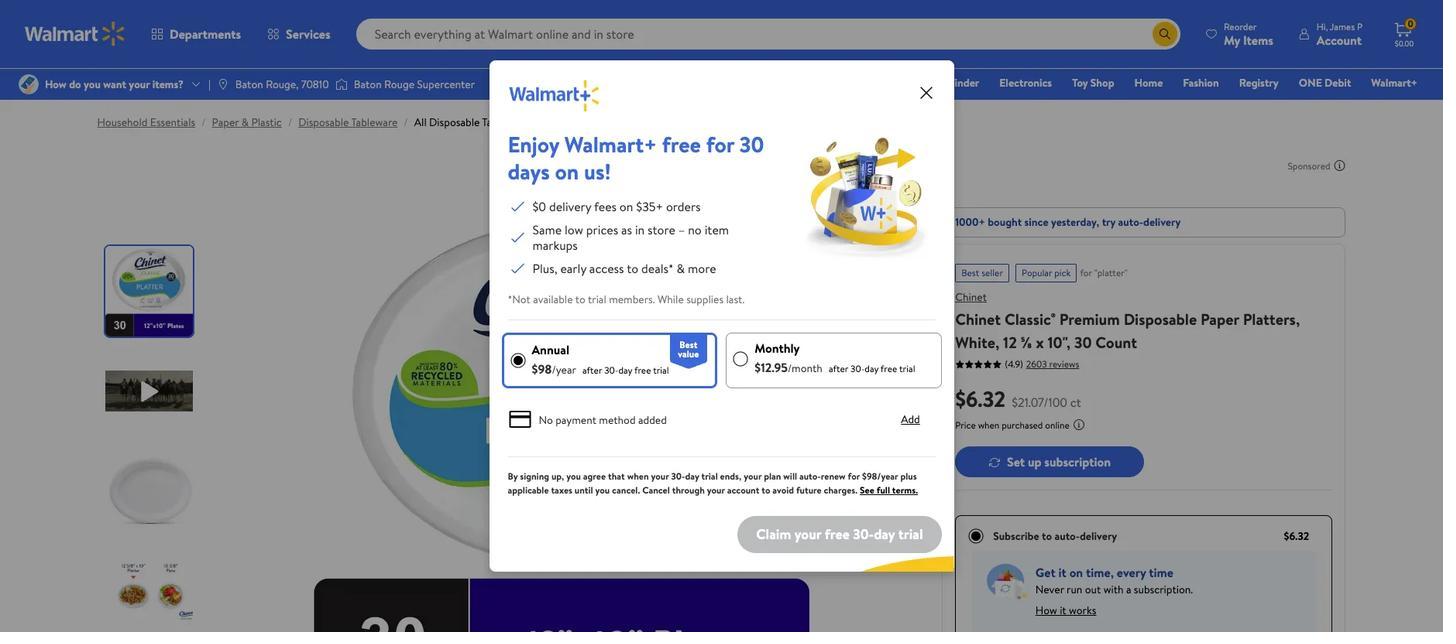 Task type: locate. For each thing, give the bounding box(es) containing it.
1 chinet from the top
[[955, 290, 987, 305]]

when
[[978, 419, 999, 432], [627, 470, 649, 483]]

free inside annual $98 /year after 30-day free trial
[[634, 364, 651, 377]]

ad disclaimer and feedback for skylinedisplayad image
[[1333, 160, 1346, 172]]

after inside monthly $12.95 /month after 30-day free trial
[[829, 363, 848, 376]]

disposable up count
[[1124, 309, 1197, 330]]

0 horizontal spatial 30
[[739, 129, 764, 159]]

disposable right plastic
[[298, 115, 349, 130]]

walmart+ up fees
[[564, 129, 657, 159]]

0 horizontal spatial /
[[202, 115, 206, 130]]

try
[[1102, 215, 1116, 230]]

your up account
[[744, 470, 762, 483]]

all
[[414, 115, 427, 130]]

ct
[[1070, 394, 1081, 411]]

1 vertical spatial paper
[[1201, 309, 1239, 330]]

0 vertical spatial chinet
[[955, 290, 987, 305]]

walmart+
[[1371, 75, 1418, 91], [564, 129, 657, 159]]

0 horizontal spatial $6.32
[[955, 384, 1006, 414]]

registry
[[1239, 75, 1279, 91]]

all disposable tableware link
[[414, 115, 529, 130]]

2 horizontal spatial for
[[1080, 266, 1092, 280]]

$6.32 for $6.32
[[1284, 529, 1309, 545]]

while
[[658, 292, 684, 308]]

enjoy walmart+ free for 30 days on us!
[[508, 129, 764, 186]]

auto-
[[1118, 215, 1143, 230], [799, 470, 821, 483], [1055, 529, 1080, 545]]

1 vertical spatial 30
[[1074, 332, 1092, 353]]

delivery up "time,"
[[1080, 529, 1117, 545]]

by signing up, you agree that when your 30-day trial ends, your plan will auto-renew for $98/year plus applicable taxes until you cancel. cancel through your account to avoid future charges.
[[508, 470, 917, 497]]

30- inside by signing up, you agree that when your 30-day trial ends, your plan will auto-renew for $98/year plus applicable taxes until you cancel. cancel through your account to avoid future charges.
[[671, 470, 685, 483]]

0 horizontal spatial &
[[241, 115, 249, 130]]

walmart+ down $0.00
[[1371, 75, 1418, 91]]

close dialog image
[[917, 84, 935, 102]]

/ right essentials
[[202, 115, 206, 130]]

trial
[[588, 292, 606, 308], [899, 363, 915, 376], [653, 364, 669, 377], [701, 470, 718, 483], [898, 525, 923, 544]]

30- down see
[[853, 525, 874, 544]]

30- right /month
[[851, 363, 865, 376]]

to down plan
[[762, 484, 770, 497]]

0 vertical spatial on
[[555, 156, 579, 186]]

1 horizontal spatial walmart+
[[1371, 75, 1418, 91]]

*not available to trial members. while supplies last.
[[508, 292, 745, 308]]

1 horizontal spatial for
[[848, 470, 860, 483]]

as
[[621, 221, 632, 238]]

& left plastic
[[241, 115, 249, 130]]

trial down terms.
[[898, 525, 923, 544]]

claim your free 30-day trial
[[756, 525, 923, 544]]

trial down access
[[588, 292, 606, 308]]

electronics
[[999, 75, 1052, 91]]

platters,
[[1243, 309, 1300, 330]]

1 vertical spatial $6.32
[[1284, 529, 1309, 545]]

0 vertical spatial best
[[961, 266, 979, 280]]

no
[[688, 221, 702, 238]]

delivery up low
[[549, 198, 591, 215]]

chinet down best seller
[[955, 290, 987, 305]]

paper left platters,
[[1201, 309, 1239, 330]]

paper left plastic
[[212, 115, 239, 130]]

disposable inside "chinet chinet classic® premium disposable paper platters, white, 12 ⅝ x 10", 30 count"
[[1124, 309, 1197, 330]]

delivery
[[549, 198, 591, 215], [1143, 215, 1181, 230], [1080, 529, 1117, 545]]

2 tableware from the left
[[482, 115, 529, 130]]

through
[[672, 484, 705, 497]]

you right up,
[[566, 470, 581, 483]]

fashion link
[[1176, 74, 1226, 91]]

subscribe to auto-delivery
[[993, 529, 1117, 545]]

it right the how
[[1060, 603, 1066, 619]]

delivery right try
[[1143, 215, 1181, 230]]

item
[[705, 221, 729, 238]]

30- inside monthly $12.95 /month after 30-day free trial
[[851, 363, 865, 376]]

0 vertical spatial for
[[706, 129, 734, 159]]

yesterday,
[[1051, 215, 1099, 230]]

to right available
[[575, 292, 585, 308]]

disposable right all
[[429, 115, 480, 130]]

free left best offer image
[[634, 364, 651, 377]]

0 horizontal spatial auto-
[[799, 470, 821, 483]]

monthly
[[755, 340, 800, 357]]

30- up "through"
[[671, 470, 685, 483]]

on left us!
[[555, 156, 579, 186]]

*not
[[508, 292, 530, 308]]

tableware left all
[[351, 115, 398, 130]]

after inside annual $98 /year after 30-day free trial
[[582, 364, 602, 377]]

for
[[706, 129, 734, 159], [1080, 266, 1092, 280], [848, 470, 860, 483]]

annual $98 /year after 30-day free trial
[[532, 342, 669, 378]]

out
[[1085, 582, 1101, 598]]

monthly $12.95 /month after 30-day free trial
[[755, 340, 915, 376]]

0 horizontal spatial tableware
[[351, 115, 398, 130]]

0 horizontal spatial you
[[566, 470, 581, 483]]

1 vertical spatial &
[[677, 260, 685, 277]]

chinet classic® premium disposable paper platters, white, 12 ⅝ x 10", 30 count - image 4 of 11 image
[[105, 546, 196, 633]]

your inside "button"
[[794, 525, 821, 544]]

2 horizontal spatial /
[[404, 115, 408, 130]]

by
[[508, 470, 518, 483]]

1 vertical spatial chinet
[[955, 309, 1001, 330]]

add
[[901, 412, 920, 428]]

0 vertical spatial $6.32
[[955, 384, 1006, 414]]

trial left best offer image
[[653, 364, 669, 377]]

when inside by signing up, you agree that when your 30-day trial ends, your plan will auto-renew for $98/year plus applicable taxes until you cancel. cancel through your account to avoid future charges.
[[627, 470, 649, 483]]

0 vertical spatial 30
[[739, 129, 764, 159]]

fees
[[594, 198, 617, 215]]

popular pick
[[1022, 266, 1071, 280]]

store
[[648, 221, 675, 238]]

free up add button
[[881, 363, 897, 376]]

0 vertical spatial when
[[978, 419, 999, 432]]

get
[[1036, 565, 1056, 582]]

1 vertical spatial when
[[627, 470, 649, 483]]

0 horizontal spatial walmart+
[[564, 129, 657, 159]]

auto- up 'future'
[[799, 470, 821, 483]]

0 horizontal spatial after
[[582, 364, 602, 377]]

1 horizontal spatial after
[[829, 363, 848, 376]]

Search search field
[[356, 19, 1180, 50]]

after right /year
[[582, 364, 602, 377]]

supplies
[[686, 292, 724, 308]]

1 horizontal spatial /
[[288, 115, 292, 130]]

chinet
[[955, 290, 987, 305], [955, 309, 1001, 330]]

1 horizontal spatial &
[[677, 260, 685, 277]]

2 horizontal spatial auto-
[[1118, 215, 1143, 230]]

on up run
[[1069, 565, 1083, 582]]

0 horizontal spatial delivery
[[549, 198, 591, 215]]

to right subscribe
[[1042, 529, 1052, 545]]

1 vertical spatial you
[[595, 484, 610, 497]]

day up method
[[618, 364, 632, 377]]

same low prices as in store – no item markups
[[533, 221, 729, 254]]

2 horizontal spatial on
[[1069, 565, 1083, 582]]

0 horizontal spatial for
[[706, 129, 734, 159]]

to left deals*
[[627, 260, 638, 277]]

0 vertical spatial you
[[566, 470, 581, 483]]

0 horizontal spatial paper
[[212, 115, 239, 130]]

value
[[678, 348, 699, 361]]

how it works button
[[1036, 599, 1096, 624]]

on right fees
[[620, 198, 633, 215]]

on inside enjoy walmart+ free for 30 days on us!
[[555, 156, 579, 186]]

1 vertical spatial best
[[680, 338, 697, 352]]

it right get
[[1058, 565, 1066, 582]]

electronics link
[[992, 74, 1059, 91]]

0 horizontal spatial on
[[555, 156, 579, 186]]

0 horizontal spatial when
[[627, 470, 649, 483]]

best inside best value
[[680, 338, 697, 352]]

agree
[[583, 470, 606, 483]]

trial up add
[[899, 363, 915, 376]]

when up the cancel.
[[627, 470, 649, 483]]

claim your free 30-day trial button
[[738, 517, 942, 554]]

1 horizontal spatial 30
[[1074, 332, 1092, 353]]

after right /month
[[829, 363, 848, 376]]

& left more
[[677, 260, 685, 277]]

free up orders
[[662, 129, 701, 159]]

1 / from the left
[[202, 115, 206, 130]]

when right price
[[978, 419, 999, 432]]

& inside 'enjoy walmart+ free for 30 days on us!' dialog
[[677, 260, 685, 277]]

1 vertical spatial walmart+
[[564, 129, 657, 159]]

with
[[1104, 582, 1124, 598]]

plus, early access to deals* & more
[[533, 260, 716, 277]]

1 horizontal spatial paper
[[1201, 309, 1239, 330]]

2 / from the left
[[288, 115, 292, 130]]

trial inside by signing up, you agree that when your 30-day trial ends, your plan will auto-renew for $98/year plus applicable taxes until you cancel. cancel through your account to avoid future charges.
[[701, 470, 718, 483]]

avoid
[[772, 484, 794, 497]]

walmart image
[[25, 22, 125, 46]]

30- inside claim your free 30-day trial "button"
[[853, 525, 874, 544]]

1 horizontal spatial $6.32
[[1284, 529, 1309, 545]]

it
[[1058, 565, 1066, 582], [1060, 603, 1066, 619]]

tableware up days
[[482, 115, 529, 130]]

$6.32
[[955, 384, 1006, 414], [1284, 529, 1309, 545]]

prices
[[586, 221, 618, 238]]

1 horizontal spatial tableware
[[482, 115, 529, 130]]

on inside 'get it on time, every time never run out with a subscription. how it works'
[[1069, 565, 1083, 582]]

full
[[877, 484, 890, 497]]

you down "agree" at the left of page
[[595, 484, 610, 497]]

last.
[[726, 292, 745, 308]]

terms.
[[892, 484, 918, 497]]

30 inside "chinet chinet classic® premium disposable paper platters, white, 12 ⅝ x 10", 30 count"
[[1074, 332, 1092, 353]]

0 horizontal spatial best
[[680, 338, 697, 352]]

/ left all
[[404, 115, 408, 130]]

2 horizontal spatial disposable
[[1124, 309, 1197, 330]]

/
[[202, 115, 206, 130], [288, 115, 292, 130], [404, 115, 408, 130]]

see
[[860, 484, 874, 497]]

same
[[533, 221, 562, 238]]

zoom image modal image
[[886, 249, 905, 268]]

1 vertical spatial auto-
[[799, 470, 821, 483]]

1 vertical spatial on
[[620, 198, 633, 215]]

/ right plastic
[[288, 115, 292, 130]]

Best value radio
[[510, 342, 526, 357]]

future
[[796, 484, 822, 497]]

None radio
[[968, 529, 984, 545]]

1 horizontal spatial auto-
[[1055, 529, 1080, 545]]

tableware
[[351, 115, 398, 130], [482, 115, 529, 130]]

price
[[955, 419, 976, 432]]

2 vertical spatial for
[[848, 470, 860, 483]]

$0
[[533, 198, 546, 215]]

trial left ends,
[[701, 470, 718, 483]]

day up "through"
[[685, 470, 699, 483]]

2 vertical spatial on
[[1069, 565, 1083, 582]]

purchased
[[1002, 419, 1043, 432]]

charges.
[[824, 484, 858, 497]]

12
[[1003, 332, 1017, 353]]

chinet down chinet link
[[955, 309, 1001, 330]]

auto- right try
[[1118, 215, 1143, 230]]

day down full
[[874, 525, 895, 544]]

1 horizontal spatial on
[[620, 198, 633, 215]]

2603
[[1026, 357, 1047, 371]]

30- right /year
[[604, 364, 618, 377]]

cancel.
[[612, 484, 640, 497]]

free inside claim your free 30-day trial "button"
[[825, 525, 850, 544]]

None radio
[[733, 340, 748, 356]]

your right claim
[[794, 525, 821, 544]]

after
[[829, 363, 848, 376], [582, 364, 602, 377]]

trial inside "button"
[[898, 525, 923, 544]]

day right /month
[[865, 363, 879, 376]]

$0.00
[[1395, 38, 1414, 49]]

auto- up get
[[1055, 529, 1080, 545]]

1 horizontal spatial best
[[961, 266, 979, 280]]

enjoy
[[508, 129, 559, 159]]

plastic
[[251, 115, 282, 130]]

legal information image
[[1073, 419, 1085, 431]]

30 inside enjoy walmart+ free for 30 days on us!
[[739, 129, 764, 159]]

1 horizontal spatial delivery
[[1080, 529, 1117, 545]]

sponsored
[[1288, 159, 1330, 172]]

0 horizontal spatial disposable
[[298, 115, 349, 130]]

free down the charges. on the bottom of page
[[825, 525, 850, 544]]



Task type: vqa. For each thing, say whether or not it's contained in the screenshot.
left less.
no



Task type: describe. For each thing, give the bounding box(es) containing it.
chinet classic® premium disposable paper platters, white, 12 ⅝ x 10", 30 count - image 2 of 11 image
[[105, 346, 196, 437]]

set up subscription
[[1007, 454, 1111, 471]]

added
[[638, 413, 667, 428]]

0 vertical spatial paper
[[212, 115, 239, 130]]

2 chinet from the top
[[955, 309, 1001, 330]]

1 vertical spatial for
[[1080, 266, 1092, 280]]

day inside by signing up, you agree that when your 30-day trial ends, your plan will auto-renew for $98/year plus applicable taxes until you cancel. cancel through your account to avoid future charges.
[[685, 470, 699, 483]]

none radio inside choose a plan group
[[733, 340, 748, 356]]

walmart+ inside enjoy walmart+ free for 30 days on us!
[[564, 129, 657, 159]]

$98
[[532, 361, 552, 378]]

markups
[[533, 237, 578, 254]]

to inside by signing up, you agree that when your 30-day trial ends, your plan will auto-renew for $98/year plus applicable taxes until you cancel. cancel through your account to avoid future charges.
[[762, 484, 770, 497]]

get it on time, every time never run out with a subscription. how it works
[[1036, 565, 1193, 619]]

time
[[1149, 565, 1174, 582]]

in
[[635, 221, 645, 238]]

trial inside annual $98 /year after 30-day free trial
[[653, 364, 669, 377]]

choose a plan group
[[502, 333, 942, 389]]

set
[[1007, 454, 1025, 471]]

chinet link
[[955, 290, 987, 305]]

best for best seller
[[961, 266, 979, 280]]

0 $0.00
[[1395, 17, 1414, 49]]

1 tableware from the left
[[351, 115, 398, 130]]

one
[[1299, 75, 1322, 91]]

your down ends,
[[707, 484, 725, 497]]

set up subscription button
[[955, 447, 1144, 478]]

for inside by signing up, you agree that when your 30-day trial ends, your plan will auto-renew for $98/year plus applicable taxes until you cancel. cancel through your account to avoid future charges.
[[848, 470, 860, 483]]

works
[[1069, 603, 1096, 619]]

$6.32 for $6.32 $21.07/100 ct
[[955, 384, 1006, 414]]

best seller
[[961, 266, 1003, 280]]

access
[[589, 260, 624, 277]]

2 vertical spatial auto-
[[1055, 529, 1080, 545]]

up,
[[551, 470, 564, 483]]

day inside "button"
[[874, 525, 895, 544]]

0
[[1408, 17, 1413, 30]]

days
[[508, 156, 550, 186]]

online
[[1045, 419, 1070, 432]]

after for annual
[[582, 364, 602, 377]]

debit
[[1325, 75, 1351, 91]]

run
[[1067, 582, 1082, 598]]

deals
[[580, 75, 606, 91]]

1 horizontal spatial when
[[978, 419, 999, 432]]

day inside annual $98 /year after 30-day free trial
[[618, 364, 632, 377]]

more
[[688, 260, 716, 277]]

since
[[1024, 215, 1048, 230]]

1 horizontal spatial you
[[595, 484, 610, 497]]

popular
[[1022, 266, 1052, 280]]

orders
[[666, 198, 701, 215]]

walmart plus image
[[508, 79, 599, 112]]

1 horizontal spatial disposable
[[429, 115, 480, 130]]

account
[[727, 484, 759, 497]]

white,
[[955, 332, 999, 353]]

method
[[599, 413, 636, 428]]

gift finder link
[[920, 74, 986, 91]]

paper inside "chinet chinet classic® premium disposable paper platters, white, 12 ⅝ x 10", 30 count"
[[1201, 309, 1239, 330]]

every
[[1117, 565, 1146, 582]]

1 vertical spatial it
[[1060, 603, 1066, 619]]

trial inside monthly $12.95 /month after 30-day free trial
[[899, 363, 915, 376]]

your up cancel
[[651, 470, 669, 483]]

for inside enjoy walmart+ free for 30 days on us!
[[706, 129, 734, 159]]

free inside monthly $12.95 /month after 30-day free trial
[[881, 363, 897, 376]]

add button
[[886, 407, 935, 432]]

one debit
[[1299, 75, 1351, 91]]

(4.9)
[[1005, 358, 1023, 371]]

⅝
[[1021, 332, 1032, 353]]

fashion
[[1183, 75, 1219, 91]]

deals*
[[641, 260, 674, 277]]

gift
[[927, 75, 946, 91]]

low
[[565, 221, 583, 238]]

no
[[539, 413, 553, 428]]

until
[[575, 484, 593, 497]]

toy
[[1072, 75, 1088, 91]]

home link
[[1127, 74, 1170, 91]]

plus,
[[533, 260, 557, 277]]

for "platter"
[[1080, 266, 1128, 280]]

finder
[[949, 75, 979, 91]]

0 vertical spatial &
[[241, 115, 249, 130]]

after for monthly
[[829, 363, 848, 376]]

x
[[1036, 332, 1044, 353]]

plus
[[900, 470, 917, 483]]

0 vertical spatial it
[[1058, 565, 1066, 582]]

10",
[[1048, 332, 1071, 353]]

$35+
[[636, 198, 663, 215]]

$0 delivery fees on $35+ orders
[[533, 198, 701, 215]]

annual
[[532, 342, 569, 359]]

ends,
[[720, 470, 742, 483]]

one debit link
[[1292, 74, 1358, 91]]

0 vertical spatial auto-
[[1118, 215, 1143, 230]]

30- inside annual $98 /year after 30-day free trial
[[604, 364, 618, 377]]

add to favorites list, chinet classic® premium disposable paper platters, white, 12 ⅝ x 10", 30 count image
[[886, 215, 905, 234]]

us!
[[584, 156, 611, 186]]

/year
[[552, 363, 576, 378]]

renew
[[821, 470, 846, 483]]

"platter"
[[1094, 266, 1128, 280]]

will
[[783, 470, 797, 483]]

0 vertical spatial walmart+
[[1371, 75, 1418, 91]]

best for best value
[[680, 338, 697, 352]]

subscription
[[1044, 454, 1111, 471]]

count
[[1095, 332, 1137, 353]]

walmart+ link
[[1364, 74, 1424, 91]]

registry link
[[1232, 74, 1286, 91]]

best offer image
[[670, 335, 707, 369]]

no payment method added
[[539, 413, 667, 428]]

chinet classic® premium disposable paper platters, white, 12 ⅝ x 10", 30 count - image 1 of 11 image
[[105, 246, 196, 337]]

available
[[533, 292, 573, 308]]

delivery inside 'enjoy walmart+ free for 30 days on us!' dialog
[[549, 198, 591, 215]]

enjoy walmart+ free for 30 days on us! dialog
[[489, 60, 954, 572]]

chinet chinet classic® premium disposable paper platters, white, 12 ⅝ x 10", 30 count
[[955, 290, 1300, 353]]

signing
[[520, 470, 549, 483]]

free inside enjoy walmart+ free for 30 days on us!
[[662, 129, 701, 159]]

auto- inside by signing up, you agree that when your 30-day trial ends, your plan will auto-renew for $98/year plus applicable taxes until you cancel. cancel through your account to avoid future charges.
[[799, 470, 821, 483]]

household essentials / paper & plastic / disposable tableware / all disposable tableware
[[97, 115, 529, 130]]

that
[[608, 470, 625, 483]]

chinet classic® premium disposable paper platters, white, 12 ⅝ x 10", 30 count - image 3 of 11 image
[[105, 446, 196, 537]]

$12.95
[[755, 359, 788, 376]]

toy shop
[[1072, 75, 1114, 91]]

$98/year
[[862, 470, 898, 483]]

paper & plastic link
[[212, 115, 282, 130]]

$6.32 $21.07/100 ct
[[955, 384, 1081, 414]]

3 / from the left
[[404, 115, 408, 130]]

shop
[[1091, 75, 1114, 91]]

2 horizontal spatial delivery
[[1143, 215, 1181, 230]]

cancel
[[642, 484, 670, 497]]

premium
[[1059, 309, 1120, 330]]

day inside monthly $12.95 /month after 30-day free trial
[[865, 363, 879, 376]]

early
[[560, 260, 586, 277]]

deals link
[[573, 74, 613, 91]]

Walmart Site-Wide search field
[[356, 19, 1180, 50]]



